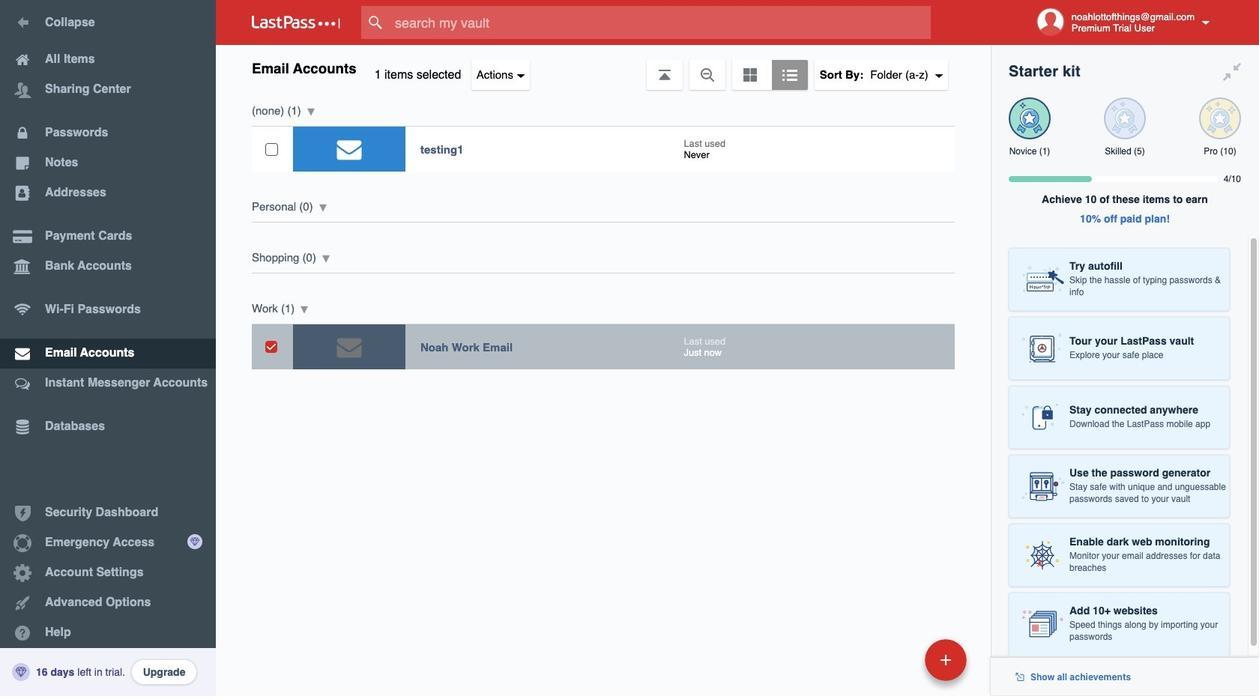 Task type: describe. For each thing, give the bounding box(es) containing it.
search my vault text field
[[361, 6, 960, 39]]

new item element
[[822, 639, 972, 681]]

main navigation navigation
[[0, 0, 216, 696]]

Search search field
[[361, 6, 960, 39]]



Task type: locate. For each thing, give the bounding box(es) containing it.
lastpass image
[[252, 16, 340, 29]]

new item navigation
[[822, 635, 976, 696]]

vault options navigation
[[216, 45, 991, 90]]



Task type: vqa. For each thing, say whether or not it's contained in the screenshot.
search search field
yes



